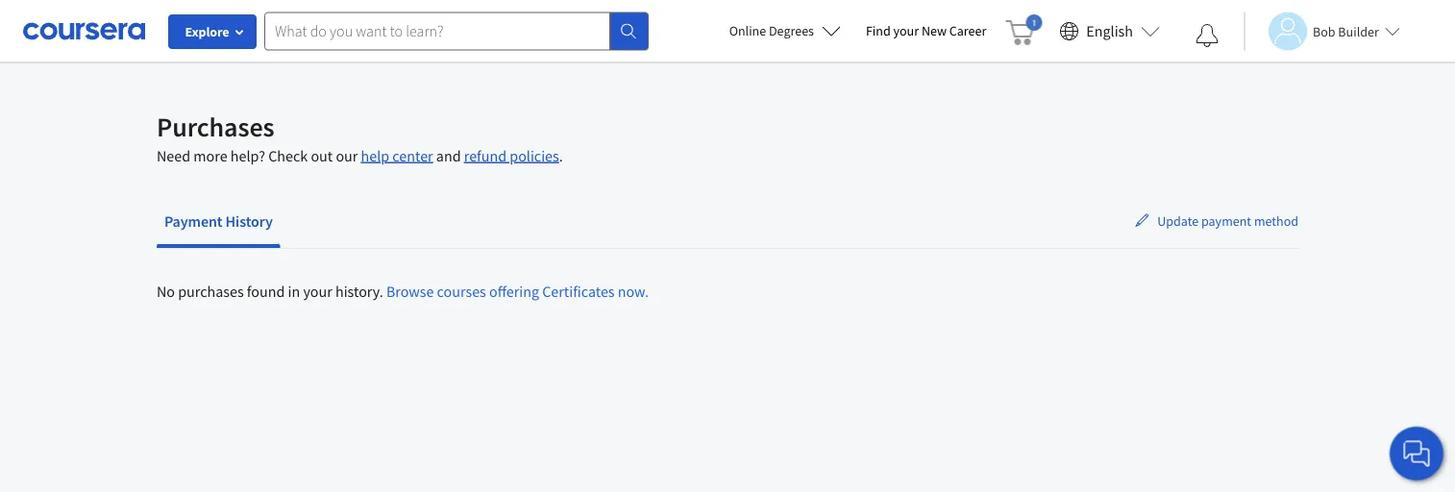 Task type: locate. For each thing, give the bounding box(es) containing it.
0 vertical spatial your
[[894, 22, 919, 39]]

chat with us image
[[1402, 438, 1433, 469]]

browse courses offering certificates now. link
[[386, 282, 649, 301]]

our
[[336, 146, 358, 165]]

show notifications image
[[1196, 24, 1219, 47]]

1 vertical spatial your
[[303, 282, 332, 301]]

purchases
[[178, 282, 244, 301]]

career
[[950, 22, 987, 39]]

bob builder button
[[1244, 12, 1401, 50]]

find your new career link
[[857, 19, 996, 43]]

your right find
[[894, 22, 919, 39]]

bob builder
[[1313, 23, 1379, 40]]

policies
[[510, 146, 559, 165]]

payment history
[[164, 212, 273, 231]]

method
[[1255, 212, 1299, 230]]

no purchases found in your history. browse courses offering certificates now.
[[157, 282, 649, 301]]

english button
[[1052, 0, 1168, 62]]

1 horizontal spatial your
[[894, 22, 919, 39]]

update payment method
[[1158, 212, 1299, 230]]

and
[[436, 146, 461, 165]]

0 horizontal spatial your
[[303, 282, 332, 301]]

courses
[[437, 282, 486, 301]]

your
[[894, 22, 919, 39], [303, 282, 332, 301]]

degrees
[[769, 22, 814, 39]]

in
[[288, 282, 300, 301]]

None search field
[[264, 12, 649, 50]]

explore button
[[168, 14, 257, 49]]

refund policies link
[[464, 146, 559, 165]]

your right in
[[303, 282, 332, 301]]

bob
[[1313, 23, 1336, 40]]

now.
[[618, 282, 649, 301]]

certificates
[[542, 282, 615, 301]]

history
[[226, 212, 273, 231]]

payment
[[1202, 212, 1252, 230]]

shopping cart: 1 item image
[[1006, 14, 1043, 45]]

refund
[[464, 146, 507, 165]]

out
[[311, 146, 333, 165]]

find your new career
[[866, 22, 987, 39]]



Task type: describe. For each thing, give the bounding box(es) containing it.
online
[[729, 22, 766, 39]]

history.
[[335, 282, 383, 301]]

more
[[194, 146, 227, 165]]

coursera image
[[23, 16, 145, 46]]

help
[[361, 146, 390, 165]]

your inside find your new career link
[[894, 22, 919, 39]]

payment history button
[[157, 198, 280, 244]]

update payment method link
[[1135, 212, 1299, 232]]

new
[[922, 22, 947, 39]]

help?
[[231, 146, 265, 165]]

check
[[268, 146, 308, 165]]

offering
[[489, 282, 539, 301]]

purchases need more help? check out our help center and refund policies .
[[157, 110, 563, 165]]

builder
[[1339, 23, 1379, 40]]

center
[[393, 146, 433, 165]]

purchases
[[157, 110, 274, 144]]

help center link
[[361, 146, 433, 165]]

online degrees
[[729, 22, 814, 39]]

online degrees button
[[714, 10, 857, 52]]

.
[[559, 146, 563, 165]]

payment
[[164, 212, 223, 231]]

no
[[157, 282, 175, 301]]

need
[[157, 146, 190, 165]]

update
[[1158, 212, 1199, 230]]

find
[[866, 22, 891, 39]]

browse
[[386, 282, 434, 301]]

explore
[[185, 23, 229, 40]]

What do you want to learn? text field
[[264, 12, 611, 50]]

found
[[247, 282, 285, 301]]

english
[[1087, 22, 1134, 41]]



Task type: vqa. For each thing, say whether or not it's contained in the screenshot.
Find your New Career link
yes



